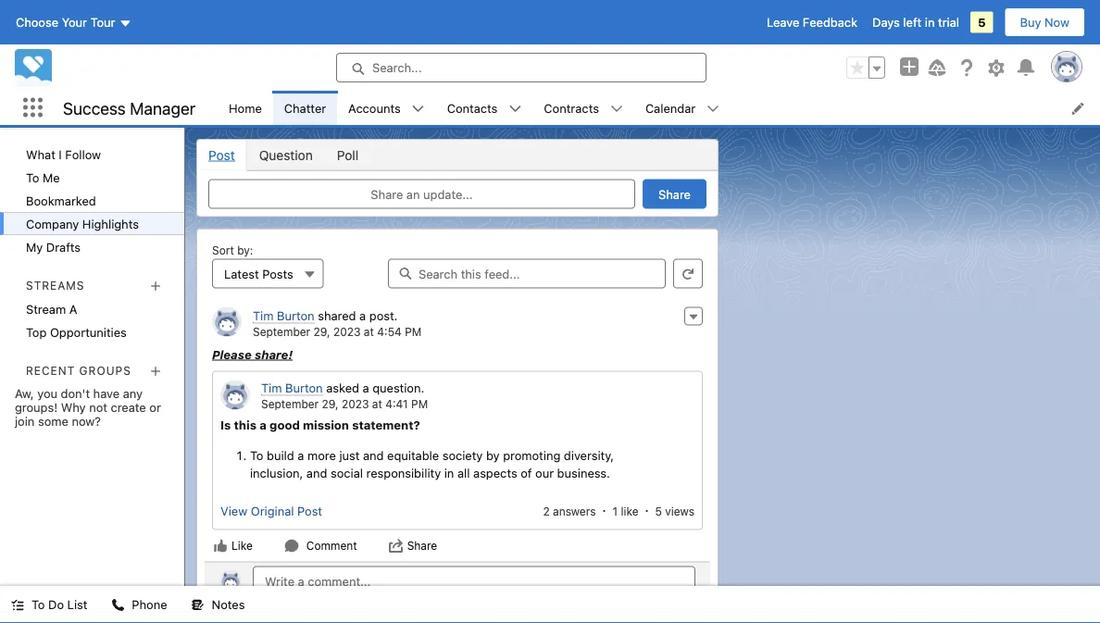 Task type: vqa. For each thing, say whether or not it's contained in the screenshot.
Tomlin inside the You have an upcoming event with Leanne Tomlin (Sample)
no



Task type: describe. For each thing, give the bounding box(es) containing it.
join
[[15, 414, 35, 428]]

to me link
[[0, 166, 184, 189]]

sort by:
[[212, 244, 253, 257]]

top opportunities link
[[0, 320, 184, 344]]

a right "this"
[[260, 418, 267, 432]]

update...
[[423, 187, 473, 201]]

share an update... button
[[208, 179, 635, 209]]

to for to do list
[[31, 598, 45, 612]]

to for to build a more just and equitable society by promoting diversity, inclusion, and social responsibility in all aspects of our business.
[[250, 448, 263, 462]]

stream a top opportunities
[[26, 302, 127, 339]]

my
[[26, 240, 43, 254]]

success
[[63, 98, 126, 118]]

streams
[[26, 279, 85, 292]]

chatter
[[284, 101, 326, 115]]

company highlights link
[[0, 212, 184, 235]]

phone
[[132, 598, 167, 612]]

groups
[[79, 364, 131, 377]]

1 vertical spatial tim burton image
[[219, 570, 242, 592]]

comment
[[306, 539, 357, 552]]

burton for asked a question.
[[285, 381, 323, 395]]

don't
[[61, 386, 90, 400]]

calendar
[[645, 101, 696, 115]]

business.
[[557, 466, 610, 480]]

1
[[613, 505, 618, 518]]

now
[[1045, 15, 1070, 29]]

a inside to build a more just and equitable society by promoting diversity, inclusion, and social responsibility in all aspects of our business.
[[298, 448, 304, 462]]

opportunities
[[50, 325, 127, 339]]

leave feedback link
[[767, 15, 858, 29]]

calendar link
[[634, 91, 707, 125]]

contacts list item
[[436, 91, 533, 125]]

this
[[234, 418, 256, 432]]

1 like
[[613, 505, 638, 518]]

post link
[[197, 140, 247, 170]]

feedback
[[803, 15, 858, 29]]

what
[[26, 147, 55, 161]]

follow
[[65, 147, 101, 161]]

company
[[26, 217, 79, 231]]

promoting
[[503, 448, 560, 462]]

accounts link
[[337, 91, 412, 125]]

search... button
[[336, 53, 707, 82]]

leave feedback
[[767, 15, 858, 29]]

recent groups link
[[26, 364, 131, 377]]

do
[[48, 598, 64, 612]]

0 horizontal spatial share
[[371, 187, 403, 201]]

Sort by: button
[[212, 259, 324, 288]]

september for share!﻿
[[253, 325, 310, 338]]

your
[[62, 15, 87, 29]]

1 vertical spatial and
[[306, 466, 327, 480]]

is this a good mission statement?
[[220, 418, 420, 432]]

views
[[665, 505, 694, 518]]

text default image inside the contracts list item
[[610, 102, 623, 115]]

streams link
[[26, 279, 85, 292]]

highlights
[[82, 217, 139, 231]]

home link
[[218, 91, 273, 125]]

tim burton, september 29, 2023 at 4:54 pm element
[[205, 300, 710, 562]]

comment button
[[283, 538, 358, 554]]

an
[[406, 187, 420, 201]]

tim burton image
[[220, 380, 250, 410]]

mission
[[303, 418, 349, 432]]

buy now
[[1020, 15, 1070, 29]]

is
[[220, 418, 231, 432]]

view original post link
[[220, 504, 322, 518]]

shared
[[318, 309, 356, 323]]

manager
[[130, 98, 195, 118]]

top
[[26, 325, 47, 339]]

at for question.
[[372, 397, 382, 410]]

responsibility
[[366, 466, 441, 480]]

any
[[123, 386, 143, 400]]

0 vertical spatial tim burton image
[[212, 307, 242, 337]]

aw,
[[15, 386, 34, 400]]

29, for shared
[[314, 325, 330, 338]]

text default image inside notes button
[[191, 599, 204, 612]]

september for this
[[261, 397, 319, 410]]

burton for shared a post.
[[277, 309, 314, 323]]

calendar list item
[[634, 91, 731, 125]]

society
[[442, 448, 483, 462]]

please
[[212, 347, 252, 361]]

to inside 'what i follow to me bookmarked company highlights my drafts'
[[26, 170, 39, 184]]

tab list containing post
[[196, 139, 719, 171]]

search...
[[372, 61, 422, 75]]

pm for asked a question.
[[411, 397, 428, 410]]

create
[[111, 400, 146, 414]]

share inside popup button
[[407, 539, 437, 552]]

question
[[259, 147, 313, 163]]

latest
[[224, 267, 259, 281]]

you
[[37, 386, 57, 400]]

answers
[[553, 505, 596, 518]]

list
[[67, 598, 87, 612]]

build
[[267, 448, 294, 462]]

a inside tim burton shared a post. september 29, 2023 at 4:54 pm
[[359, 309, 366, 323]]

asked
[[326, 381, 359, 395]]

by:
[[237, 244, 253, 257]]

now?
[[72, 414, 101, 428]]

like
[[231, 539, 253, 552]]

why not create or join some now?
[[15, 400, 161, 428]]

good
[[270, 418, 300, 432]]



Task type: locate. For each thing, give the bounding box(es) containing it.
some
[[38, 414, 68, 428]]

recent
[[26, 364, 75, 377]]

to left do
[[31, 598, 45, 612]]

text default image inside accounts list item
[[412, 102, 425, 115]]

statement?
[[352, 418, 420, 432]]

Write a comment... text field
[[253, 566, 695, 596]]

share button
[[388, 538, 438, 554]]

tim burton image
[[212, 307, 242, 337], [219, 570, 242, 592]]

list
[[218, 91, 1100, 125]]

text default image inside like button
[[213, 538, 228, 553]]

5 for 5
[[978, 15, 986, 29]]

0 vertical spatial 29,
[[314, 325, 330, 338]]

1 vertical spatial 5
[[655, 505, 662, 518]]

1 horizontal spatial share
[[407, 539, 437, 552]]

tim burton link up the share!﻿
[[253, 309, 314, 324]]

text default image
[[509, 102, 522, 115], [610, 102, 623, 115], [213, 538, 228, 553], [284, 538, 299, 553], [191, 599, 204, 612]]

left
[[903, 15, 922, 29]]

accounts
[[348, 101, 401, 115]]

tim burton image up please
[[212, 307, 242, 337]]

text default image left like
[[213, 538, 228, 553]]

phone button
[[100, 586, 178, 623]]

text default image down search... button
[[509, 102, 522, 115]]

0 vertical spatial to
[[26, 170, 39, 184]]

text default image inside phone button
[[111, 599, 124, 612]]

2023 down shared
[[333, 325, 361, 338]]

pm for shared a post.
[[405, 325, 422, 338]]

posts
[[262, 267, 293, 281]]

1 vertical spatial 29,
[[322, 397, 338, 410]]

2 vertical spatial to
[[31, 598, 45, 612]]

at
[[364, 325, 374, 338], [372, 397, 382, 410]]

success manager
[[63, 98, 195, 118]]

29, for asked
[[322, 397, 338, 410]]

days
[[872, 15, 900, 29]]

my drafts link
[[0, 235, 184, 258]]

Search this feed... search field
[[388, 259, 666, 288]]

group
[[846, 56, 885, 79]]

stream a link
[[0, 297, 184, 320]]

view
[[220, 504, 247, 518]]

to left "me"
[[26, 170, 39, 184]]

29, inside tim burton shared a post. september 29, 2023 at 4:54 pm
[[314, 325, 330, 338]]

text default image inside share popup button
[[389, 538, 403, 553]]

a left post.
[[359, 309, 366, 323]]

to left the build on the left of page
[[250, 448, 263, 462]]

inclusion,
[[250, 466, 303, 480]]

share
[[371, 187, 403, 201], [658, 187, 691, 201], [407, 539, 437, 552]]

1 vertical spatial at
[[372, 397, 382, 410]]

0 vertical spatial pm
[[405, 325, 422, 338]]

text default image right accounts
[[412, 102, 425, 115]]

pm right the 4:54
[[405, 325, 422, 338]]

bookmarked link
[[0, 189, 184, 212]]

list containing home
[[218, 91, 1100, 125]]

2023 for asked
[[342, 397, 369, 410]]

post up the comment button
[[297, 504, 322, 518]]

0 vertical spatial tim
[[253, 309, 274, 323]]

like button
[[212, 538, 254, 554]]

to inside to do list button
[[31, 598, 45, 612]]

1 horizontal spatial 5
[[978, 15, 986, 29]]

me
[[43, 170, 60, 184]]

tim for share!﻿
[[253, 309, 274, 323]]

september inside tim burton asked a question. september 29, 2023 at 4:41 pm
[[261, 397, 319, 410]]

text default image left phone at left
[[111, 599, 124, 612]]

not
[[89, 400, 107, 414]]

1 vertical spatial in
[[444, 466, 454, 480]]

tim burton link for asked a question.
[[261, 381, 323, 396]]

pm right 4:41
[[411, 397, 428, 410]]

burton left shared
[[277, 309, 314, 323]]

trial
[[938, 15, 959, 29]]

1 vertical spatial september
[[261, 397, 319, 410]]

29, down asked at the left bottom
[[322, 397, 338, 410]]

2023 for shared
[[333, 325, 361, 338]]

post down home
[[208, 147, 235, 163]]

question link
[[247, 140, 325, 170]]

or
[[149, 400, 161, 414]]

please share!﻿
[[212, 347, 293, 361]]

equitable
[[387, 448, 439, 462]]

text default image for share
[[389, 538, 403, 553]]

0 vertical spatial and
[[363, 448, 384, 462]]

0 vertical spatial at
[[364, 325, 374, 338]]

like
[[621, 505, 638, 518]]

tim up the share!﻿
[[253, 309, 274, 323]]

0 horizontal spatial and
[[306, 466, 327, 480]]

september inside tim burton shared a post. september 29, 2023 at 4:54 pm
[[253, 325, 310, 338]]

accounts list item
[[337, 91, 436, 125]]

contracts list item
[[533, 91, 634, 125]]

0 vertical spatial 2023
[[333, 325, 361, 338]]

a right asked at the left bottom
[[363, 381, 369, 395]]

aw, you don't have any groups!
[[15, 386, 143, 414]]

tim down the share!﻿
[[261, 381, 282, 395]]

post
[[208, 147, 235, 163], [297, 504, 322, 518]]

0 vertical spatial september
[[253, 325, 310, 338]]

a
[[359, 309, 366, 323], [363, 381, 369, 395], [260, 418, 267, 432], [298, 448, 304, 462]]

at inside tim burton shared a post. september 29, 2023 at 4:54 pm
[[364, 325, 374, 338]]

september up the share!﻿
[[253, 325, 310, 338]]

pm
[[405, 325, 422, 338], [411, 397, 428, 410]]

burton inside tim burton shared a post. september 29, 2023 at 4:54 pm
[[277, 309, 314, 323]]

notes button
[[180, 586, 256, 623]]

share left the an
[[371, 187, 403, 201]]

1 vertical spatial tim
[[261, 381, 282, 395]]

aspects
[[473, 466, 517, 480]]

share up write a comment... text field on the bottom of page
[[407, 539, 437, 552]]

view original post
[[220, 504, 322, 518]]

poll
[[337, 147, 359, 163]]

29, down shared
[[314, 325, 330, 338]]

2023 down asked at the left bottom
[[342, 397, 369, 410]]

a
[[69, 302, 77, 316]]

0 vertical spatial 5
[[978, 15, 986, 29]]

5 views
[[655, 505, 694, 518]]

at left the 4:54
[[364, 325, 374, 338]]

to do list button
[[0, 586, 99, 623]]

text default image
[[412, 102, 425, 115], [707, 102, 720, 115], [389, 538, 403, 553], [11, 599, 24, 612], [111, 599, 124, 612]]

pm inside tim burton asked a question. september 29, 2023 at 4:41 pm
[[411, 397, 428, 410]]

2023 inside tim burton asked a question. september 29, 2023 at 4:41 pm
[[342, 397, 369, 410]]

post inside the tim burton, september 29, 2023 at 4:54 pm element
[[297, 504, 322, 518]]

text default image left do
[[11, 599, 24, 612]]

choose your tour button
[[15, 7, 133, 37]]

text default image inside calendar list item
[[707, 102, 720, 115]]

4:54
[[377, 325, 402, 338]]

text default image right contracts
[[610, 102, 623, 115]]

0 horizontal spatial in
[[444, 466, 454, 480]]

leave
[[767, 15, 799, 29]]

in left all in the left bottom of the page
[[444, 466, 454, 480]]

choose your tour
[[16, 15, 115, 29]]

to do list
[[31, 598, 87, 612]]

tim inside tim burton asked a question. september 29, 2023 at 4:41 pm
[[261, 381, 282, 395]]

1 horizontal spatial in
[[925, 15, 935, 29]]

a inside tim burton asked a question. september 29, 2023 at 4:41 pm
[[363, 381, 369, 395]]

text default image right calendar
[[707, 102, 720, 115]]

at for post.
[[364, 325, 374, 338]]

poll link
[[325, 140, 371, 170]]

0 horizontal spatial post
[[208, 147, 235, 163]]

text default image inside contacts list item
[[509, 102, 522, 115]]

stream
[[26, 302, 66, 316]]

2023 inside tim burton shared a post. september 29, 2023 at 4:54 pm
[[333, 325, 361, 338]]

burton left asked at the left bottom
[[285, 381, 323, 395]]

tab list
[[196, 139, 719, 171]]

in
[[925, 15, 935, 29], [444, 466, 454, 480]]

to inside to build a more just and equitable society by promoting diversity, inclusion, and social responsibility in all aspects of our business.
[[250, 448, 263, 462]]

why
[[61, 400, 86, 414]]

share down calendar link
[[658, 187, 691, 201]]

in right the "left"
[[925, 15, 935, 29]]

text default image right comment
[[389, 538, 403, 553]]

just
[[339, 448, 360, 462]]

1 horizontal spatial and
[[363, 448, 384, 462]]

1 horizontal spatial post
[[297, 504, 322, 518]]

text default image down original
[[284, 538, 299, 553]]

at left 4:41
[[372, 397, 382, 410]]

burton
[[277, 309, 314, 323], [285, 381, 323, 395]]

0 horizontal spatial 5
[[655, 505, 662, 518]]

what i follow link
[[0, 143, 184, 166]]

and
[[363, 448, 384, 462], [306, 466, 327, 480]]

5 left views
[[655, 505, 662, 518]]

of
[[521, 466, 532, 480]]

contracts
[[544, 101, 599, 115]]

5 right 'trial'
[[978, 15, 986, 29]]

1 vertical spatial pm
[[411, 397, 428, 410]]

to build a more just and equitable society by promoting diversity, inclusion, and social responsibility in all aspects of our business.
[[250, 448, 614, 480]]

tim burton link
[[253, 309, 314, 324], [261, 381, 323, 396]]

more
[[307, 448, 336, 462]]

a right the build on the left of page
[[298, 448, 304, 462]]

1 vertical spatial tim burton link
[[261, 381, 323, 396]]

text default image left notes
[[191, 599, 204, 612]]

0 vertical spatial in
[[925, 15, 935, 29]]

0 vertical spatial post
[[208, 147, 235, 163]]

tim for this
[[261, 381, 282, 395]]

0 vertical spatial tim burton link
[[253, 309, 314, 324]]

1 vertical spatial 2023
[[342, 397, 369, 410]]

2 answers
[[543, 505, 596, 518]]

tim burton shared a post. september 29, 2023 at 4:54 pm
[[253, 309, 422, 338]]

social
[[331, 466, 363, 480]]

text default image for phone
[[111, 599, 124, 612]]

buy now button
[[1004, 7, 1085, 37]]

latest posts
[[224, 267, 293, 281]]

september 29, 2023 at 4:54 pm link
[[253, 325, 422, 338]]

tim burton image up notes
[[219, 570, 242, 592]]

text default image inside to do list button
[[11, 599, 24, 612]]

what i follow to me bookmarked company highlights my drafts
[[26, 147, 139, 254]]

0 vertical spatial burton
[[277, 309, 314, 323]]

5 for 5 views
[[655, 505, 662, 518]]

burton inside tim burton asked a question. september 29, 2023 at 4:41 pm
[[285, 381, 323, 395]]

and right just
[[363, 448, 384, 462]]

text default image inside the comment button
[[284, 538, 299, 553]]

29, inside tim burton asked a question. september 29, 2023 at 4:41 pm
[[322, 397, 338, 410]]

tim inside tim burton shared a post. september 29, 2023 at 4:54 pm
[[253, 309, 274, 323]]

contracts link
[[533, 91, 610, 125]]

tim burton link for shared a post.
[[253, 309, 314, 324]]

september up "good"
[[261, 397, 319, 410]]

1 vertical spatial to
[[250, 448, 263, 462]]

text default image for to do list
[[11, 599, 24, 612]]

at inside tim burton asked a question. september 29, 2023 at 4:41 pm
[[372, 397, 382, 410]]

and down more
[[306, 466, 327, 480]]

our
[[535, 466, 554, 480]]

1 vertical spatial burton
[[285, 381, 323, 395]]

4:41
[[385, 397, 408, 410]]

days left in trial
[[872, 15, 959, 29]]

tim burton link up "good"
[[261, 381, 323, 396]]

chatter link
[[273, 91, 337, 125]]

in inside to build a more just and equitable society by promoting diversity, inclusion, and social responsibility in all aspects of our business.
[[444, 466, 454, 480]]

post.
[[369, 309, 398, 323]]

2 horizontal spatial share
[[658, 187, 691, 201]]

1 vertical spatial post
[[297, 504, 322, 518]]

original
[[251, 504, 294, 518]]

pm inside tim burton shared a post. september 29, 2023 at 4:54 pm
[[405, 325, 422, 338]]



